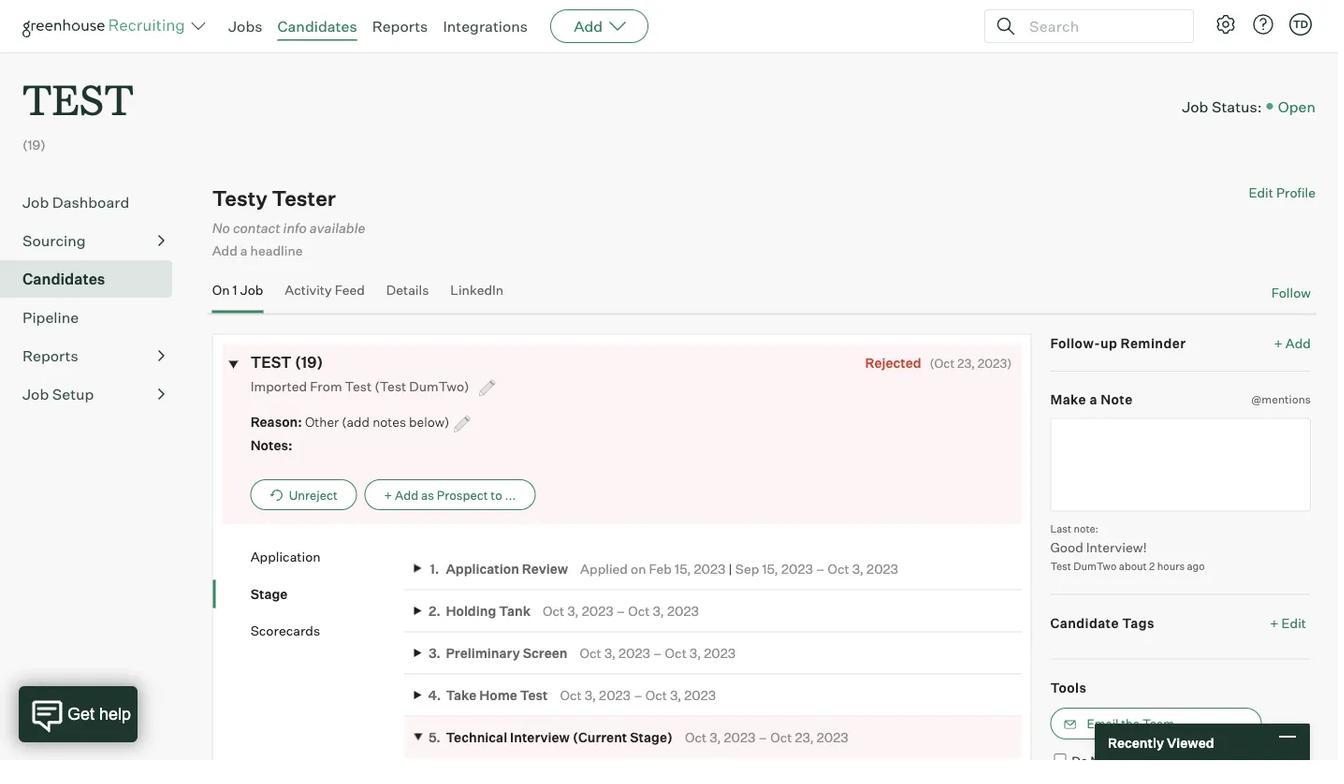 Task type: locate. For each thing, give the bounding box(es) containing it.
candidate
[[1051, 614, 1120, 631]]

reports down the pipeline
[[22, 347, 78, 365]]

add inside popup button
[[574, 17, 603, 36]]

1 vertical spatial test
[[251, 353, 292, 372]]

(oct
[[930, 355, 955, 370]]

0 vertical spatial +
[[1275, 335, 1283, 351]]

take
[[446, 687, 477, 703]]

2.
[[429, 603, 441, 619]]

notes
[[373, 414, 406, 430]]

0 horizontal spatial (19)
[[22, 137, 46, 153]]

job for job status:
[[1183, 97, 1209, 115]]

0 horizontal spatial candidates link
[[22, 268, 165, 290]]

0 vertical spatial reports link
[[372, 17, 428, 36]]

job inside "on 1 job" link
[[240, 282, 263, 298]]

a down contact
[[240, 242, 248, 259]]

test down good
[[1051, 560, 1072, 572]]

test up imported
[[251, 353, 292, 372]]

reason:
[[251, 414, 302, 430]]

+ edit link
[[1266, 610, 1312, 636]]

candidates link
[[278, 17, 357, 36], [22, 268, 165, 290]]

+ for + edit
[[1271, 614, 1279, 631]]

jobs link
[[228, 17, 263, 36]]

dumtwo
[[1074, 560, 1117, 572]]

15, right feb
[[675, 560, 691, 577]]

2. holding tank oct 3, 2023 – oct 3, 2023
[[429, 603, 699, 619]]

follow
[[1272, 284, 1312, 301]]

notes:
[[251, 437, 293, 453]]

0 horizontal spatial candidates
[[22, 270, 105, 289]]

application link
[[251, 548, 405, 566]]

make a note
[[1051, 391, 1133, 408]]

+
[[1275, 335, 1283, 351], [384, 487, 392, 502], [1271, 614, 1279, 631]]

1 vertical spatial edit
[[1282, 614, 1307, 631]]

application up stage
[[251, 548, 321, 565]]

candidates right jobs
[[278, 17, 357, 36]]

job inside job setup link
[[22, 385, 49, 404]]

td button
[[1286, 9, 1316, 39]]

unreject button
[[251, 479, 357, 510]]

edit profile
[[1249, 185, 1316, 201]]

1 horizontal spatial test
[[251, 353, 292, 372]]

1 horizontal spatial 23,
[[958, 355, 976, 370]]

edit profile link
[[1249, 185, 1316, 201]]

scorecards
[[251, 622, 320, 639]]

review
[[522, 560, 568, 577]]

make
[[1051, 391, 1087, 408]]

0 horizontal spatial edit
[[1249, 185, 1274, 201]]

on 1 job
[[212, 282, 263, 298]]

1 vertical spatial test
[[1051, 560, 1072, 572]]

0 horizontal spatial reports link
[[22, 345, 165, 367]]

imported from test (test dumtwo)
[[251, 378, 472, 394]]

job left setup at the bottom of page
[[22, 385, 49, 404]]

job for job setup
[[22, 385, 49, 404]]

reports left integrations
[[372, 17, 428, 36]]

setup
[[52, 385, 94, 404]]

(19) down test link
[[22, 137, 46, 153]]

td
[[1294, 18, 1309, 30]]

15, right sep
[[762, 560, 779, 577]]

1 vertical spatial (19)
[[295, 353, 323, 372]]

23, inside rejected (oct 23, 2023)
[[958, 355, 976, 370]]

1 vertical spatial a
[[1090, 391, 1098, 408]]

on
[[631, 560, 646, 577]]

info
[[283, 219, 307, 236]]

edit
[[1249, 185, 1274, 201], [1282, 614, 1307, 631]]

None text field
[[1051, 418, 1312, 511]]

(test
[[375, 378, 407, 394]]

1 horizontal spatial reports
[[372, 17, 428, 36]]

other
[[305, 414, 339, 430]]

follow-up reminder
[[1051, 335, 1187, 351]]

1 vertical spatial reports
[[22, 347, 78, 365]]

1 horizontal spatial a
[[1090, 391, 1098, 408]]

2 horizontal spatial test
[[1051, 560, 1072, 572]]

no
[[212, 219, 230, 236]]

activity feed
[[285, 282, 365, 298]]

sourcing
[[22, 231, 86, 250]]

0 vertical spatial a
[[240, 242, 248, 259]]

1 vertical spatial reports link
[[22, 345, 165, 367]]

about
[[1120, 560, 1148, 572]]

candidates link right jobs
[[278, 17, 357, 36]]

1 horizontal spatial edit
[[1282, 614, 1307, 631]]

0 horizontal spatial 15,
[[675, 560, 691, 577]]

2023
[[694, 560, 726, 577], [782, 560, 814, 577], [867, 560, 899, 577], [582, 603, 614, 619], [667, 603, 699, 619], [619, 645, 651, 661], [704, 645, 736, 661], [599, 687, 631, 703], [685, 687, 717, 703], [724, 729, 756, 746], [817, 729, 849, 746]]

td button
[[1290, 13, 1313, 36]]

1 vertical spatial candidates
[[22, 270, 105, 289]]

1 horizontal spatial candidates
[[278, 17, 357, 36]]

0 horizontal spatial 23,
[[795, 729, 814, 746]]

1 horizontal spatial (19)
[[295, 353, 323, 372]]

3. preliminary screen oct 3, 2023 – oct 3, 2023
[[429, 645, 736, 661]]

1 horizontal spatial candidates link
[[278, 17, 357, 36]]

oct
[[828, 560, 850, 577], [543, 603, 565, 619], [628, 603, 650, 619], [580, 645, 602, 661], [665, 645, 687, 661], [560, 687, 582, 703], [646, 687, 667, 703], [685, 729, 707, 746], [771, 729, 792, 746]]

1 vertical spatial +
[[384, 487, 392, 502]]

test left (test
[[345, 378, 372, 394]]

from
[[310, 378, 342, 394]]

job up sourcing
[[22, 193, 49, 212]]

a left note
[[1090, 391, 1098, 408]]

job right 1
[[240, 282, 263, 298]]

applied
[[581, 560, 628, 577]]

note
[[1101, 391, 1133, 408]]

candidates down sourcing
[[22, 270, 105, 289]]

tags
[[1123, 614, 1155, 631]]

1 vertical spatial 23,
[[795, 729, 814, 746]]

screen
[[523, 645, 568, 661]]

+ for + add as prospect to ...
[[384, 487, 392, 502]]

test down greenhouse recruiting image
[[22, 71, 134, 126]]

reports link up job setup link
[[22, 345, 165, 367]]

1 horizontal spatial application
[[446, 560, 520, 577]]

(19) up "from"
[[295, 353, 323, 372]]

stage
[[251, 585, 288, 602]]

0 vertical spatial test
[[22, 71, 134, 126]]

testy
[[212, 186, 268, 211]]

integrations link
[[443, 17, 528, 36]]

reports link
[[372, 17, 428, 36], [22, 345, 165, 367]]

(add
[[342, 414, 370, 430]]

test (19)
[[251, 353, 323, 372]]

2023)
[[978, 355, 1012, 370]]

2 vertical spatial test
[[520, 687, 548, 703]]

test right home
[[520, 687, 548, 703]]

test for test (19)
[[251, 353, 292, 372]]

job
[[1183, 97, 1209, 115], [22, 193, 49, 212], [240, 282, 263, 298], [22, 385, 49, 404]]

job left the status:
[[1183, 97, 1209, 115]]

0 horizontal spatial test
[[22, 71, 134, 126]]

application
[[251, 548, 321, 565], [446, 560, 520, 577]]

1 horizontal spatial 15,
[[762, 560, 779, 577]]

headline
[[251, 242, 303, 259]]

3,
[[853, 560, 864, 577], [568, 603, 579, 619], [653, 603, 665, 619], [605, 645, 616, 661], [690, 645, 701, 661], [585, 687, 596, 703], [670, 687, 682, 703], [710, 729, 721, 746]]

hours
[[1158, 560, 1185, 572]]

integrations
[[443, 17, 528, 36]]

feed
[[335, 282, 365, 298]]

tools
[[1051, 679, 1087, 695]]

imported
[[251, 378, 307, 394]]

activity
[[285, 282, 332, 298]]

up
[[1101, 335, 1118, 351]]

pipeline link
[[22, 306, 165, 329]]

0 horizontal spatial a
[[240, 242, 248, 259]]

application up holding
[[446, 560, 520, 577]]

configure image
[[1215, 13, 1238, 36]]

recently viewed
[[1109, 734, 1215, 751]]

candidates link up pipeline link
[[22, 268, 165, 290]]

5.
[[429, 729, 441, 746]]

+ inside button
[[384, 487, 392, 502]]

23,
[[958, 355, 976, 370], [795, 729, 814, 746]]

reports link left integrations
[[372, 17, 428, 36]]

+ add
[[1275, 335, 1312, 351]]

job inside job dashboard link
[[22, 193, 49, 212]]

0 vertical spatial 23,
[[958, 355, 976, 370]]

0 vertical spatial test
[[345, 378, 372, 394]]

2 vertical spatial +
[[1271, 614, 1279, 631]]



Task type: vqa. For each thing, say whether or not it's contained in the screenshot.
the bottom A
yes



Task type: describe. For each thing, give the bounding box(es) containing it.
available
[[310, 219, 365, 236]]

test inside last note: good interview! test dumtwo               about 2 hours               ago
[[1051, 560, 1072, 572]]

2 15, from the left
[[762, 560, 779, 577]]

1 horizontal spatial reports link
[[372, 17, 428, 36]]

0 vertical spatial candidates
[[278, 17, 357, 36]]

open
[[1279, 97, 1316, 115]]

dumtwo)
[[409, 378, 470, 394]]

home
[[480, 687, 518, 703]]

ago
[[1188, 560, 1206, 572]]

preliminary
[[446, 645, 520, 661]]

1.
[[430, 560, 440, 577]]

email the team
[[1087, 716, 1175, 731]]

a inside testy tester no contact info available add a headline
[[240, 242, 248, 259]]

below)
[[409, 414, 450, 430]]

job for job dashboard
[[22, 193, 49, 212]]

email
[[1087, 716, 1119, 731]]

stage link
[[251, 585, 405, 603]]

feb
[[649, 560, 672, 577]]

technical
[[446, 729, 508, 746]]

0 horizontal spatial application
[[251, 548, 321, 565]]

team
[[1143, 716, 1175, 731]]

on
[[212, 282, 230, 298]]

tank
[[499, 603, 531, 619]]

add inside testy tester no contact info available add a headline
[[212, 242, 238, 259]]

0 horizontal spatial reports
[[22, 347, 78, 365]]

add inside button
[[395, 487, 419, 502]]

good
[[1051, 539, 1084, 555]]

+ for + add
[[1275, 335, 1283, 351]]

2
[[1150, 560, 1156, 572]]

stage)
[[630, 729, 673, 746]]

add button
[[551, 9, 649, 43]]

viewed
[[1167, 734, 1215, 751]]

test for test
[[22, 71, 134, 126]]

+ add as prospect to ... button
[[365, 479, 536, 510]]

details
[[386, 282, 429, 298]]

job setup link
[[22, 383, 165, 406]]

Do Not Email checkbox
[[1055, 754, 1067, 761]]

4.
[[428, 687, 441, 703]]

rejected
[[866, 354, 922, 371]]

tester
[[272, 186, 336, 211]]

activity feed link
[[285, 282, 365, 309]]

0 horizontal spatial test
[[345, 378, 372, 394]]

job setup
[[22, 385, 94, 404]]

(current
[[573, 729, 628, 746]]

jobs
[[228, 17, 263, 36]]

job status:
[[1183, 97, 1263, 115]]

linkedin link
[[451, 282, 504, 309]]

last
[[1051, 522, 1072, 535]]

greenhouse recruiting image
[[22, 15, 191, 37]]

contact
[[233, 219, 280, 236]]

linkedin
[[451, 282, 504, 298]]

details link
[[386, 282, 429, 309]]

@mentions link
[[1252, 390, 1312, 408]]

interview
[[510, 729, 570, 746]]

profile
[[1277, 185, 1316, 201]]

note:
[[1074, 522, 1099, 535]]

...
[[505, 487, 516, 502]]

sourcing link
[[22, 230, 165, 252]]

pipeline
[[22, 308, 79, 327]]

test link
[[22, 52, 134, 130]]

unreject
[[289, 487, 338, 502]]

1
[[233, 282, 237, 298]]

0 vertical spatial reports
[[372, 17, 428, 36]]

0 vertical spatial candidates link
[[278, 17, 357, 36]]

+ add link
[[1275, 334, 1312, 352]]

testy tester no contact info available add a headline
[[212, 186, 365, 259]]

1 horizontal spatial test
[[520, 687, 548, 703]]

as
[[421, 487, 434, 502]]

1 vertical spatial candidates link
[[22, 268, 165, 290]]

0 vertical spatial edit
[[1249, 185, 1274, 201]]

job dashboard link
[[22, 191, 165, 214]]

job dashboard
[[22, 193, 129, 212]]

recently
[[1109, 734, 1165, 751]]

the
[[1122, 716, 1140, 731]]

Search text field
[[1025, 13, 1177, 40]]

email the team button
[[1051, 708, 1262, 739]]

@mentions
[[1252, 392, 1312, 406]]

0 vertical spatial (19)
[[22, 137, 46, 153]]

1 15, from the left
[[675, 560, 691, 577]]

dashboard
[[52, 193, 129, 212]]

holding
[[446, 603, 497, 619]]

|
[[729, 560, 733, 577]]

follow-
[[1051, 335, 1101, 351]]

candidate tags
[[1051, 614, 1155, 631]]

1. application review applied on  feb 15, 2023 | sep 15, 2023 – oct 3, 2023
[[430, 560, 899, 577]]

scorecards link
[[251, 621, 405, 640]]

3.
[[429, 645, 441, 661]]

follow link
[[1272, 284, 1312, 302]]

sep
[[736, 560, 760, 577]]



